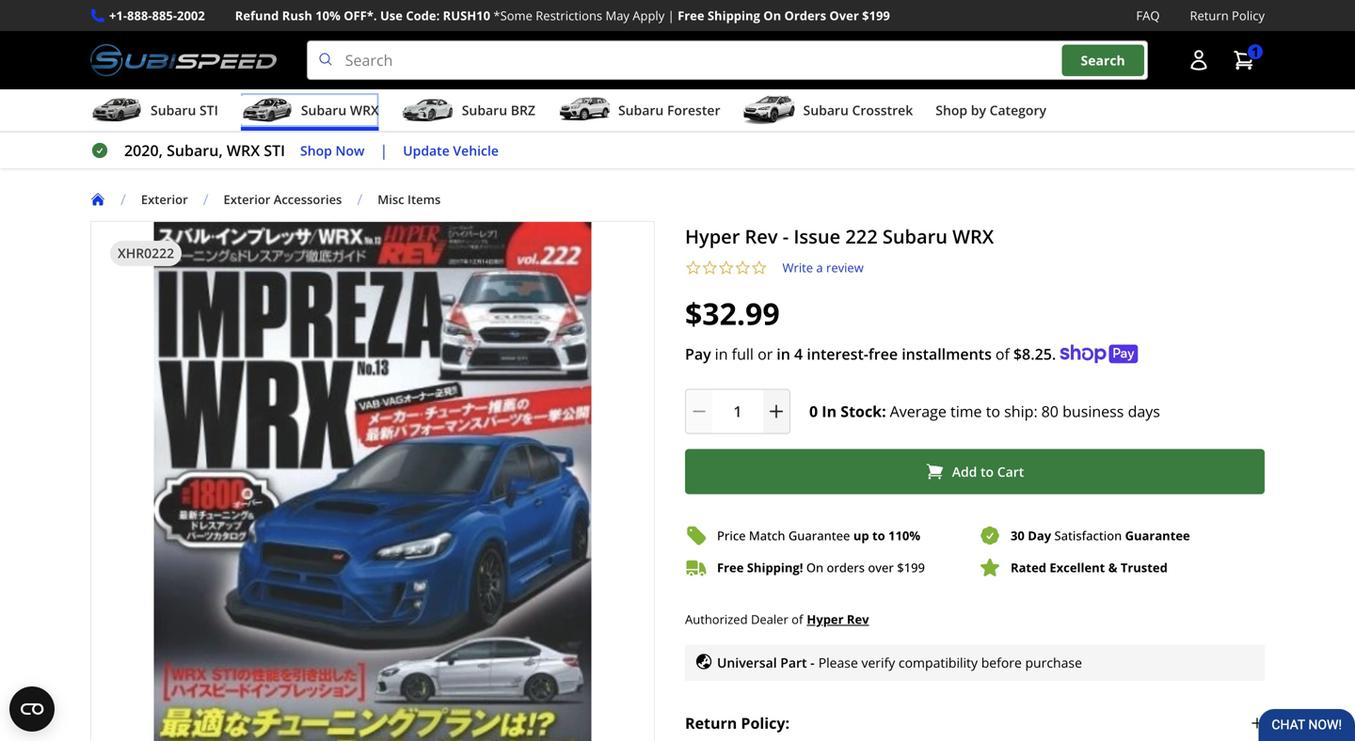 Task type: vqa. For each thing, say whether or not it's contained in the screenshot.
the Product inside the 'Product Descriptions & Specs' "link"
no



Task type: describe. For each thing, give the bounding box(es) containing it.
/ for exterior accessories
[[203, 189, 209, 210]]

code:
[[406, 7, 440, 24]]

apply
[[633, 7, 665, 24]]

80
[[1042, 402, 1059, 422]]

xhr0222   -   hyper rev - issue 222 impreza wrx no.13, image
[[91, 222, 654, 742]]

a subaru crosstrek thumbnail image image
[[743, 96, 796, 124]]

orders
[[827, 560, 865, 577]]

1 button
[[1224, 42, 1265, 79]]

return for return policy
[[1190, 7, 1229, 24]]

time
[[951, 402, 982, 422]]

rush10
[[443, 7, 491, 24]]

rush
[[282, 7, 312, 24]]

subaru forester
[[619, 101, 721, 119]]

ship:
[[1005, 402, 1038, 422]]

subaru right 222
[[883, 224, 948, 250]]

1 guarantee from the left
[[789, 528, 851, 545]]

1 horizontal spatial on
[[807, 560, 824, 577]]

0 vertical spatial rev
[[745, 224, 778, 250]]

3 empty star image from the left
[[718, 260, 735, 276]]

*some
[[494, 7, 533, 24]]

return policy: button
[[685, 697, 1265, 742]]

authorized dealer of hyper rev
[[685, 611, 870, 629]]

policy:
[[741, 714, 790, 734]]

return policy link
[[1190, 6, 1265, 26]]

add to cart
[[953, 463, 1025, 481]]

decrement image
[[690, 403, 709, 421]]

a
[[817, 259, 823, 276]]

universal
[[717, 654, 777, 672]]

may
[[606, 7, 630, 24]]

exterior for exterior
[[141, 191, 188, 208]]

hyper rev link
[[807, 610, 870, 630]]

compatibility
[[899, 654, 978, 672]]

pay
[[685, 344, 711, 364]]

policy
[[1232, 7, 1265, 24]]

shop for shop by category
[[936, 101, 968, 119]]

update
[[403, 141, 450, 159]]

4
[[795, 344, 803, 364]]

0 horizontal spatial |
[[380, 140, 388, 161]]

199
[[904, 560, 925, 577]]

1 empty star image from the left
[[685, 260, 702, 276]]

a subaru wrx thumbnail image image
[[241, 96, 294, 124]]

a subaru sti thumbnail image image
[[90, 96, 143, 124]]

subaru brz
[[462, 101, 536, 119]]

category
[[990, 101, 1047, 119]]

888-
[[127, 7, 152, 24]]

exterior link down "subaru," at top
[[141, 191, 203, 208]]

1 vertical spatial free
[[717, 560, 744, 577]]

refund
[[235, 7, 279, 24]]

0 vertical spatial hyper
[[685, 224, 740, 250]]

885-
[[152, 7, 177, 24]]

price match guarantee up to 110%
[[717, 528, 921, 545]]

0 vertical spatial of
[[996, 344, 1010, 364]]

exterior accessories
[[224, 191, 342, 208]]

rated excellent & trusted
[[1011, 560, 1168, 577]]

refund rush 10% off*. use code: rush10 *some restrictions may apply | free shipping on orders over $199
[[235, 7, 891, 24]]

10%
[[316, 7, 341, 24]]

forester
[[667, 101, 721, 119]]

off*.
[[344, 7, 377, 24]]

over
[[830, 7, 859, 24]]

accessories
[[274, 191, 342, 208]]

excellent
[[1050, 560, 1106, 577]]

subaru sti button
[[90, 93, 218, 131]]

issue
[[794, 224, 841, 250]]

subaru for subaru wrx
[[301, 101, 347, 119]]

add to cart button
[[685, 450, 1265, 495]]

0 horizontal spatial wrx
[[227, 140, 260, 161]]

misc
[[378, 191, 405, 208]]

rated
[[1011, 560, 1047, 577]]

subaru for subaru crosstrek
[[804, 101, 849, 119]]

update vehicle
[[403, 141, 499, 159]]

shop pay image
[[1060, 345, 1139, 364]]

to inside button
[[981, 463, 994, 481]]

pay in full or in 4 interest-free installments of $8.25 .
[[685, 344, 1057, 364]]

in
[[822, 402, 837, 422]]

sti inside dropdown button
[[200, 101, 218, 119]]

restrictions
[[536, 7, 603, 24]]

subaru wrx button
[[241, 93, 379, 131]]

30
[[1011, 528, 1025, 545]]

business
[[1063, 402, 1125, 422]]

increment image
[[767, 403, 786, 421]]

update vehicle button
[[403, 140, 499, 161]]

0 vertical spatial free
[[678, 7, 705, 24]]

price
[[717, 528, 746, 545]]

1
[[1252, 43, 1260, 61]]

2 in from the left
[[777, 344, 791, 364]]

free
[[869, 344, 898, 364]]

subaru forester button
[[558, 93, 721, 131]]

- for rev
[[783, 224, 789, 250]]

2 vertical spatial wrx
[[953, 224, 994, 250]]

up
[[854, 528, 870, 545]]

110%
[[889, 528, 921, 545]]

/ for exterior
[[121, 189, 126, 210]]

subaru for subaru brz
[[462, 101, 508, 119]]

by
[[971, 101, 987, 119]]

$32.99
[[685, 293, 780, 334]]

.
[[1052, 344, 1057, 364]]

items
[[408, 191, 441, 208]]

subaru wrx
[[301, 101, 379, 119]]

before
[[982, 654, 1022, 672]]



Task type: locate. For each thing, give the bounding box(es) containing it.
subaru,
[[167, 140, 223, 161]]

to right the up at the bottom right
[[873, 528, 886, 545]]

subaru inside 'dropdown button'
[[619, 101, 664, 119]]

return left policy
[[1190, 7, 1229, 24]]

1 horizontal spatial |
[[668, 7, 675, 24]]

verify
[[862, 654, 896, 672]]

return inside return policy link
[[1190, 7, 1229, 24]]

30 day satisfaction guarantee
[[1011, 528, 1191, 545]]

1 vertical spatial of
[[792, 611, 803, 628]]

0 vertical spatial sti
[[200, 101, 218, 119]]

| right the apply
[[668, 7, 675, 24]]

1 vertical spatial sti
[[264, 140, 285, 161]]

button image
[[1188, 49, 1211, 72]]

vehicle
[[453, 141, 499, 159]]

1 in from the left
[[715, 344, 728, 364]]

guarantee up trusted
[[1126, 528, 1191, 545]]

guarantee
[[789, 528, 851, 545], [1126, 528, 1191, 545]]

0
[[810, 402, 818, 422]]

2 vertical spatial to
[[873, 528, 886, 545]]

0 horizontal spatial of
[[792, 611, 803, 628]]

in left the full
[[715, 344, 728, 364]]

in
[[715, 344, 728, 364], [777, 344, 791, 364]]

222
[[846, 224, 878, 250]]

1 horizontal spatial return
[[1190, 7, 1229, 24]]

write a review link
[[783, 259, 864, 276]]

1 vertical spatial wrx
[[227, 140, 260, 161]]

empty star image
[[751, 260, 768, 276]]

1 vertical spatial return
[[685, 714, 737, 734]]

faq link
[[1137, 6, 1160, 26]]

match
[[749, 528, 786, 545]]

1 vertical spatial hyper
[[807, 612, 844, 629]]

exterior down 2020,
[[141, 191, 188, 208]]

|
[[668, 7, 675, 24], [380, 140, 388, 161]]

cart
[[998, 463, 1025, 481]]

1 / from the left
[[121, 189, 126, 210]]

review
[[827, 259, 864, 276]]

-
[[783, 224, 789, 250], [811, 654, 815, 672]]

- for part
[[811, 654, 815, 672]]

a subaru brz thumbnail image image
[[402, 96, 454, 124]]

0 horizontal spatial free
[[678, 7, 705, 24]]

1 vertical spatial shop
[[300, 141, 332, 159]]

shipping!
[[747, 560, 804, 577]]

shop for shop now
[[300, 141, 332, 159]]

| right the now
[[380, 140, 388, 161]]

return for return policy:
[[685, 714, 737, 734]]

installments
[[902, 344, 992, 364]]

write
[[783, 259, 813, 276]]

0 vertical spatial on
[[764, 7, 782, 24]]

2 guarantee from the left
[[1126, 528, 1191, 545]]

0 vertical spatial wrx
[[350, 101, 379, 119]]

2 exterior from the left
[[224, 191, 271, 208]]

xhr0222
[[118, 244, 174, 262]]

0 horizontal spatial -
[[783, 224, 789, 250]]

search input field
[[307, 41, 1149, 80]]

shop now
[[300, 141, 365, 159]]

0 horizontal spatial on
[[764, 7, 782, 24]]

of left $8.25
[[996, 344, 1010, 364]]

/ for misc items
[[357, 189, 363, 210]]

part
[[781, 654, 807, 672]]

subaru left brz
[[462, 101, 508, 119]]

interest-
[[807, 344, 869, 364]]

on left orders at the right top of the page
[[764, 7, 782, 24]]

0 horizontal spatial rev
[[745, 224, 778, 250]]

free down price
[[717, 560, 744, 577]]

return policy:
[[685, 714, 790, 734]]

4 empty star image from the left
[[735, 260, 751, 276]]

subaru for subaru forester
[[619, 101, 664, 119]]

hyper up $32.99
[[685, 224, 740, 250]]

to right time
[[986, 402, 1001, 422]]

hyper inside authorized dealer of hyper rev
[[807, 612, 844, 629]]

universal part - please verify compatibility before purchase
[[717, 654, 1083, 672]]

0 in stock: average time to ship: 80 business days
[[810, 402, 1161, 422]]

subaru crosstrek
[[804, 101, 913, 119]]

hyper up please
[[807, 612, 844, 629]]

shop by category
[[936, 101, 1047, 119]]

please
[[819, 654, 858, 672]]

shop inside dropdown button
[[936, 101, 968, 119]]

open widget image
[[9, 687, 55, 732]]

crosstrek
[[853, 101, 913, 119]]

shop by category button
[[936, 93, 1047, 131]]

0 horizontal spatial shop
[[300, 141, 332, 159]]

2020, subaru, wrx sti
[[124, 140, 285, 161]]

purchase
[[1026, 654, 1083, 672]]

guarantee up free shipping! on orders over $ 199 on the bottom of the page
[[789, 528, 851, 545]]

exterior left accessories
[[224, 191, 271, 208]]

1 horizontal spatial hyper
[[807, 612, 844, 629]]

subaru crosstrek button
[[743, 93, 913, 131]]

return policy
[[1190, 7, 1265, 24]]

subaru up shop now
[[301, 101, 347, 119]]

0 horizontal spatial sti
[[200, 101, 218, 119]]

return inside "return policy:" dropdown button
[[685, 714, 737, 734]]

sti up 2020, subaru, wrx sti on the left top of page
[[200, 101, 218, 119]]

in left 4
[[777, 344, 791, 364]]

search button
[[1063, 45, 1145, 76]]

search
[[1081, 51, 1126, 69]]

exterior for exterior accessories
[[224, 191, 271, 208]]

satisfaction
[[1055, 528, 1122, 545]]

1 horizontal spatial shop
[[936, 101, 968, 119]]

+1-888-885-2002 link
[[109, 6, 205, 26]]

free shipping! on orders over $ 199
[[717, 560, 925, 577]]

return left the policy: at the right bottom of the page
[[685, 714, 737, 734]]

rev up please
[[847, 612, 870, 629]]

subispeed logo image
[[90, 41, 277, 80]]

dealer
[[751, 611, 789, 628]]

or
[[758, 344, 773, 364]]

3 / from the left
[[357, 189, 363, 210]]

free right the apply
[[678, 7, 705, 24]]

stock:
[[841, 402, 887, 422]]

None number field
[[685, 389, 791, 435]]

over
[[868, 560, 894, 577]]

0 vertical spatial to
[[986, 402, 1001, 422]]

authorized
[[685, 611, 748, 628]]

$8.25
[[1014, 344, 1052, 364]]

1 horizontal spatial exterior
[[224, 191, 271, 208]]

0 horizontal spatial return
[[685, 714, 737, 734]]

shop left 'by'
[[936, 101, 968, 119]]

subaru up "subaru," at top
[[151, 101, 196, 119]]

1 horizontal spatial guarantee
[[1126, 528, 1191, 545]]

0 vertical spatial return
[[1190, 7, 1229, 24]]

exterior link down 2020,
[[141, 191, 188, 208]]

empty star image
[[685, 260, 702, 276], [702, 260, 718, 276], [718, 260, 735, 276], [735, 260, 751, 276]]

1 vertical spatial on
[[807, 560, 824, 577]]

misc items
[[378, 191, 441, 208]]

shop left the now
[[300, 141, 332, 159]]

2 / from the left
[[203, 189, 209, 210]]

subaru
[[151, 101, 196, 119], [301, 101, 347, 119], [462, 101, 508, 119], [619, 101, 664, 119], [804, 101, 849, 119], [883, 224, 948, 250]]

1 horizontal spatial wrx
[[350, 101, 379, 119]]

shipping
[[708, 7, 761, 24]]

1 vertical spatial rev
[[847, 612, 870, 629]]

sti down a subaru wrx thumbnail image
[[264, 140, 285, 161]]

1 vertical spatial |
[[380, 140, 388, 161]]

write a review
[[783, 259, 864, 276]]

hyper
[[685, 224, 740, 250], [807, 612, 844, 629]]

to right add
[[981, 463, 994, 481]]

- left 'issue'
[[783, 224, 789, 250]]

1 horizontal spatial of
[[996, 344, 1010, 364]]

sti
[[200, 101, 218, 119], [264, 140, 285, 161]]

subaru left forester on the top
[[619, 101, 664, 119]]

0 horizontal spatial hyper
[[685, 224, 740, 250]]

1 horizontal spatial rev
[[847, 612, 870, 629]]

0 vertical spatial |
[[668, 7, 675, 24]]

0 horizontal spatial exterior
[[141, 191, 188, 208]]

1 horizontal spatial /
[[203, 189, 209, 210]]

0 horizontal spatial guarantee
[[789, 528, 851, 545]]

rev inside authorized dealer of hyper rev
[[847, 612, 870, 629]]

subaru for subaru sti
[[151, 101, 196, 119]]

0 vertical spatial shop
[[936, 101, 968, 119]]

2 horizontal spatial wrx
[[953, 224, 994, 250]]

2 horizontal spatial /
[[357, 189, 363, 210]]

1 horizontal spatial sti
[[264, 140, 285, 161]]

/ down 2020, subaru, wrx sti on the left top of page
[[203, 189, 209, 210]]

1 vertical spatial to
[[981, 463, 994, 481]]

/
[[121, 189, 126, 210], [203, 189, 209, 210], [357, 189, 363, 210]]

/ left misc
[[357, 189, 363, 210]]

1 horizontal spatial free
[[717, 560, 744, 577]]

0 horizontal spatial in
[[715, 344, 728, 364]]

return
[[1190, 7, 1229, 24], [685, 714, 737, 734]]

of inside authorized dealer of hyper rev
[[792, 611, 803, 628]]

subaru right a subaru crosstrek thumbnail image
[[804, 101, 849, 119]]

rev up empty star image
[[745, 224, 778, 250]]

rev
[[745, 224, 778, 250], [847, 612, 870, 629]]

to
[[986, 402, 1001, 422], [981, 463, 994, 481], [873, 528, 886, 545]]

1 vertical spatial -
[[811, 654, 815, 672]]

of right dealer
[[792, 611, 803, 628]]

2020,
[[124, 140, 163, 161]]

- right part
[[811, 654, 815, 672]]

a subaru forester thumbnail image image
[[558, 96, 611, 124]]

on left orders
[[807, 560, 824, 577]]

1 exterior from the left
[[141, 191, 188, 208]]

home image
[[90, 192, 105, 207]]

subaru brz button
[[402, 93, 536, 131]]

wrx inside dropdown button
[[350, 101, 379, 119]]

&
[[1109, 560, 1118, 577]]

brz
[[511, 101, 536, 119]]

days
[[1128, 402, 1161, 422]]

+1-888-885-2002
[[109, 7, 205, 24]]

shop now link
[[300, 140, 365, 161]]

day
[[1028, 528, 1052, 545]]

0 horizontal spatial /
[[121, 189, 126, 210]]

1 horizontal spatial in
[[777, 344, 791, 364]]

exterior
[[141, 191, 188, 208], [224, 191, 271, 208]]

full
[[732, 344, 754, 364]]

2 empty star image from the left
[[702, 260, 718, 276]]

/ right home image
[[121, 189, 126, 210]]

1 horizontal spatial -
[[811, 654, 815, 672]]

0 vertical spatial -
[[783, 224, 789, 250]]

now
[[336, 141, 365, 159]]



